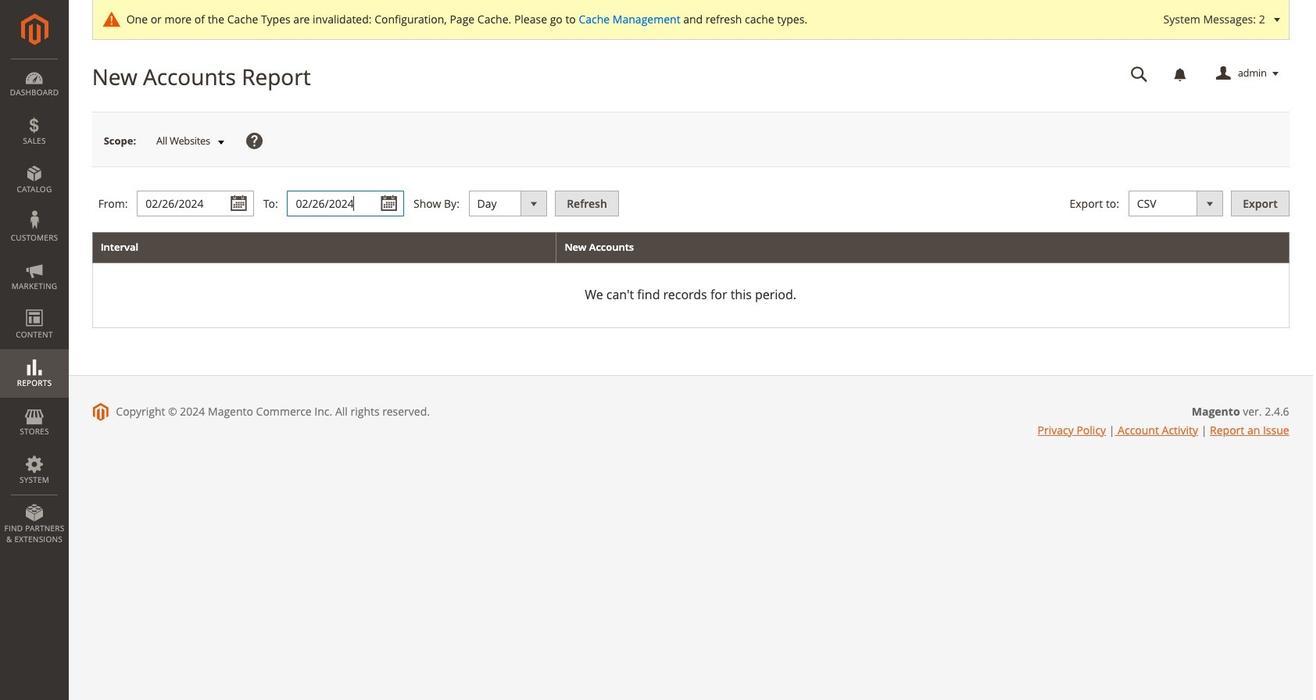 Task type: describe. For each thing, give the bounding box(es) containing it.
magento admin panel image
[[21, 13, 48, 45]]



Task type: locate. For each thing, give the bounding box(es) containing it.
None text field
[[1120, 60, 1159, 88], [137, 191, 254, 217], [287, 191, 405, 217], [1120, 60, 1159, 88], [137, 191, 254, 217], [287, 191, 405, 217]]

menu bar
[[0, 59, 69, 553]]



